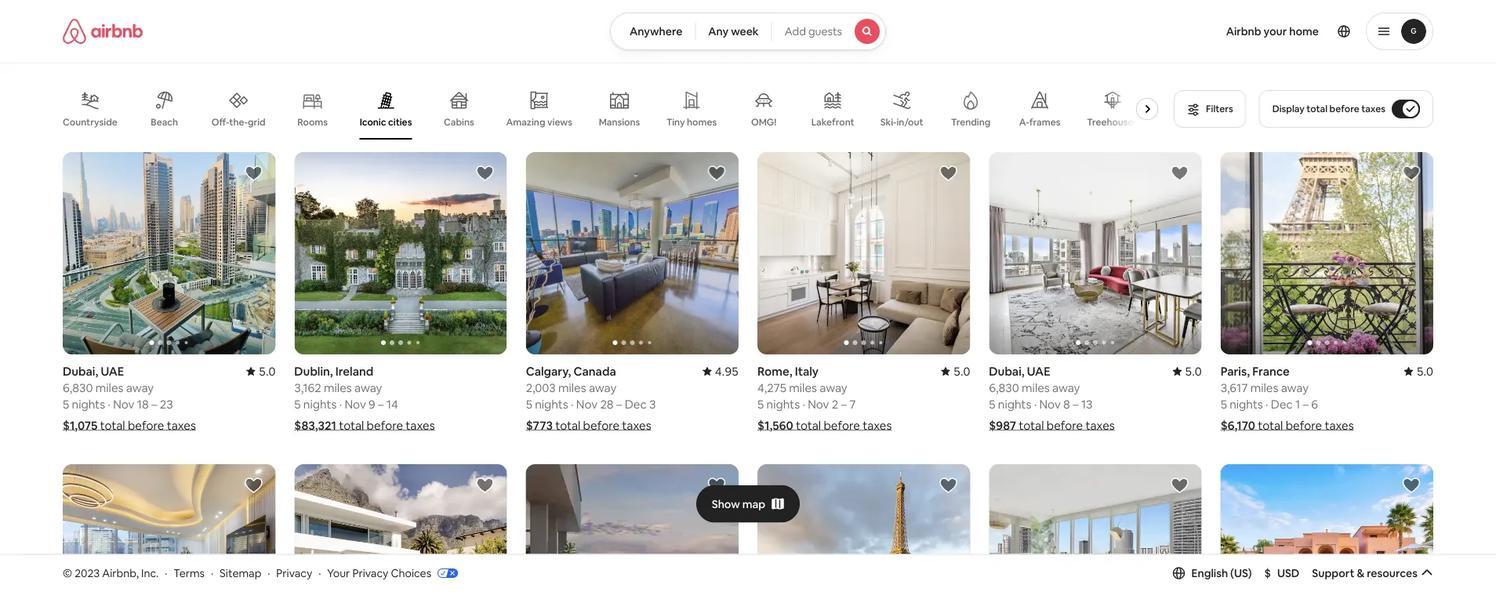 Task type: vqa. For each thing, say whether or not it's contained in the screenshot.


Task type: describe. For each thing, give the bounding box(es) containing it.
total for dublin, ireland 3,162 miles away 5 nights · nov 9 – 14 $83,321 total before taxes
[[339, 418, 364, 433]]

your
[[1264, 24, 1288, 38]]

5 for paris, france 3,617 miles away 5 nights · dec 1 – 6 $6,170 total before taxes
[[1221, 396, 1228, 412]]

add to wishlist: dublin, ireland image
[[476, 164, 495, 183]]

france
[[1253, 363, 1290, 379]]

away for 8
[[1053, 380, 1081, 395]]

none search field containing anywhere
[[610, 13, 887, 50]]

add to wishlist: calgary, canada image
[[708, 164, 727, 183]]

©
[[63, 566, 72, 580]]

nov for 18
[[113, 396, 135, 412]]

cities
[[388, 116, 412, 128]]

5 for rome, italy 4,275 miles away 5 nights · nov 2 – 7 $1,560 total before taxes
[[758, 396, 764, 412]]

total for paris, france 3,617 miles away 5 nights · dec 1 – 6 $6,170 total before taxes
[[1259, 418, 1284, 433]]

4.95
[[715, 363, 739, 379]]

taxes inside calgary, canada 2,003 miles away 5 nights · nov 28 – dec 3 $773 total before taxes
[[622, 418, 652, 433]]

your
[[327, 566, 350, 580]]

add to wishlist: cape town, south africa image
[[476, 476, 495, 495]]

in/out
[[897, 116, 924, 128]]

homes
[[687, 116, 717, 128]]

$1,075
[[63, 418, 98, 433]]

iconic cities
[[360, 116, 412, 128]]

dublin, ireland 3,162 miles away 5 nights · nov 9 – 14 $83,321 total before taxes
[[294, 363, 435, 433]]

· left privacy link
[[268, 566, 270, 580]]

total for dubai, uae 6,830 miles away 5 nights · nov 8 – 13 $987 total before taxes
[[1019, 418, 1045, 433]]

3
[[650, 396, 656, 412]]

add to wishlist: dubai, uae image for dubai, uae 6,830 miles away 5 nights · nov 18 – 23 $1,075 total before taxes
[[244, 164, 263, 183]]

add to wishlist: dubai, uae image for dubai, uae 6,830 miles away 5 nights · nov 8 – 13 $987 total before taxes
[[1171, 164, 1190, 183]]

your privacy choices link
[[327, 566, 458, 581]]

$
[[1265, 566, 1272, 580]]

5.0 out of 5 average rating image for dubai, uae 6,830 miles away 5 nights · nov 8 – 13 $987 total before taxes
[[1173, 363, 1203, 379]]

nov for 9
[[345, 396, 366, 412]]

taxes for dubai, uae 6,830 miles away 5 nights · nov 18 – 23 $1,075 total before taxes
[[167, 418, 196, 433]]

terms link
[[174, 566, 205, 580]]

show
[[712, 497, 741, 511]]

1
[[1296, 396, 1301, 412]]

lakefront
[[812, 116, 855, 128]]

frames
[[1030, 116, 1061, 128]]

dubai, uae 6,830 miles away 5 nights · nov 8 – 13 $987 total before taxes
[[990, 363, 1115, 433]]

anywhere button
[[610, 13, 696, 50]]

mansions
[[599, 116, 640, 128]]

ski-
[[881, 116, 897, 128]]

the-
[[229, 116, 248, 128]]

6,830 for dubai, uae 6,830 miles away 5 nights · nov 18 – 23 $1,075 total before taxes
[[63, 380, 93, 395]]

· right inc.
[[165, 566, 167, 580]]

· inside calgary, canada 2,003 miles away 5 nights · nov 28 – dec 3 $773 total before taxes
[[571, 396, 574, 412]]

away for 1
[[1282, 380, 1309, 395]]

airbnb your home link
[[1217, 15, 1329, 48]]

· inside paris, france 3,617 miles away 5 nights · dec 1 – 6 $6,170 total before taxes
[[1266, 396, 1269, 412]]

23
[[160, 396, 173, 412]]

add to wishlist: paris, france image
[[939, 476, 958, 495]]

taxes for dublin, ireland 3,162 miles away 5 nights · nov 9 – 14 $83,321 total before taxes
[[406, 418, 435, 433]]

usd
[[1278, 566, 1300, 580]]

off-the-grid
[[212, 116, 266, 128]]

uae for nov 8 – 13
[[1028, 363, 1051, 379]]

5.0 for dubai, uae 6,830 miles away 5 nights · nov 8 – 13 $987 total before taxes
[[1186, 363, 1203, 379]]

miles for 2
[[790, 380, 818, 395]]

dec inside paris, france 3,617 miles away 5 nights · dec 1 – 6 $6,170 total before taxes
[[1272, 396, 1294, 412]]

5.0 for dubai, uae 6,830 miles away 5 nights · nov 18 – 23 $1,075 total before taxes
[[259, 363, 276, 379]]

airbnb,
[[102, 566, 139, 580]]

2 privacy from the left
[[353, 566, 389, 580]]

$83,321
[[294, 418, 337, 433]]

rome, italy 4,275 miles away 5 nights · nov 2 – 7 $1,560 total before taxes
[[758, 363, 892, 433]]

uae for nov 18 – 23
[[101, 363, 124, 379]]

cabins
[[444, 116, 474, 128]]

nov for 8
[[1040, 396, 1061, 412]]

3,162
[[294, 380, 321, 395]]

(us)
[[1231, 566, 1253, 580]]

dublin,
[[294, 363, 333, 379]]

nights for dubai, uae 6,830 miles away 5 nights · nov 18 – 23 $1,075 total before taxes
[[72, 396, 105, 412]]

treehouses
[[1088, 116, 1139, 128]]

· inside dublin, ireland 3,162 miles away 5 nights · nov 9 – 14 $83,321 total before taxes
[[339, 396, 342, 412]]

· inside dubai, uae 6,830 miles away 5 nights · nov 18 – 23 $1,075 total before taxes
[[108, 396, 111, 412]]

add to wishlist: consolação, brazil image
[[708, 476, 727, 495]]

5.0 for paris, france 3,617 miles away 5 nights · dec 1 – 6 $6,170 total before taxes
[[1417, 363, 1434, 379]]

english (us)
[[1192, 566, 1253, 580]]

choices
[[391, 566, 432, 580]]

group containing off-the-grid
[[63, 78, 1165, 140]]

7
[[850, 396, 856, 412]]

away for 2
[[820, 380, 848, 395]]

before for dubai, uae 6,830 miles away 5 nights · nov 8 – 13 $987 total before taxes
[[1047, 418, 1084, 433]]

nights for paris, france 3,617 miles away 5 nights · dec 1 – 6 $6,170 total before taxes
[[1230, 396, 1264, 412]]

3,617
[[1221, 380, 1249, 395]]

map
[[743, 497, 766, 511]]

week
[[731, 24, 759, 38]]

2,003
[[526, 380, 556, 395]]

rooms
[[298, 116, 328, 128]]

14
[[387, 396, 398, 412]]

5.0 out of 5 average rating image
[[942, 363, 971, 379]]

· inside rome, italy 4,275 miles away 5 nights · nov 2 – 7 $1,560 total before taxes
[[803, 396, 806, 412]]

show map
[[712, 497, 766, 511]]

filters
[[1207, 103, 1234, 115]]

amazing
[[506, 116, 546, 128]]

total inside button
[[1307, 103, 1328, 115]]

add to wishlist: miami, florida image
[[1171, 476, 1190, 495]]

add guests button
[[772, 13, 887, 50]]

filters button
[[1175, 90, 1247, 128]]

28
[[601, 396, 614, 412]]

taxes inside button
[[1362, 103, 1386, 115]]

airbnb your home
[[1227, 24, 1320, 38]]

nov for 28
[[577, 396, 598, 412]]

5.0 out of 5 average rating image for paris, france 3,617 miles away 5 nights · dec 1 – 6 $6,170 total before taxes
[[1405, 363, 1434, 379]]

airbnb
[[1227, 24, 1262, 38]]

· left your
[[319, 566, 321, 580]]

away for 28
[[589, 380, 617, 395]]

5.0 for rome, italy 4,275 miles away 5 nights · nov 2 – 7 $1,560 total before taxes
[[954, 363, 971, 379]]

dubai, for dubai, uae 6,830 miles away 5 nights · nov 18 – 23 $1,075 total before taxes
[[63, 363, 98, 379]]

– for 1
[[1304, 396, 1310, 412]]

9
[[369, 396, 376, 412]]

canada
[[574, 363, 616, 379]]

sitemap link
[[220, 566, 262, 580]]

2
[[832, 396, 839, 412]]



Task type: locate. For each thing, give the bounding box(es) containing it.
views
[[548, 116, 573, 128]]

5.0 out of 5 average rating image for dubai, uae 6,830 miles away 5 nights · nov 18 – 23 $1,075 total before taxes
[[246, 363, 276, 379]]

show map button
[[697, 485, 800, 523]]

iconic
[[360, 116, 386, 128]]

– for 18
[[151, 396, 157, 412]]

6,830 up $1,075
[[63, 380, 93, 395]]

away up '18'
[[126, 380, 154, 395]]

– for 9
[[378, 396, 384, 412]]

away inside dublin, ireland 3,162 miles away 5 nights · nov 9 – 14 $83,321 total before taxes
[[355, 380, 382, 395]]

5 away from the left
[[1053, 380, 1081, 395]]

dec left 1
[[1272, 396, 1294, 412]]

nov
[[113, 396, 135, 412], [808, 396, 830, 412], [345, 396, 366, 412], [577, 396, 598, 412], [1040, 396, 1061, 412]]

total right the $6,170
[[1259, 418, 1284, 433]]

2 5.0 from the left
[[954, 363, 971, 379]]

ski-in/out
[[881, 116, 924, 128]]

taxes inside dublin, ireland 3,162 miles away 5 nights · nov 9 – 14 $83,321 total before taxes
[[406, 418, 435, 433]]

5 nov from the left
[[1040, 396, 1061, 412]]

nov inside dublin, ireland 3,162 miles away 5 nights · nov 9 – 14 $83,321 total before taxes
[[345, 396, 366, 412]]

tiny
[[667, 116, 685, 128]]

5 – from the left
[[1073, 396, 1079, 412]]

miles for 9
[[324, 380, 352, 395]]

0 horizontal spatial 6,830
[[63, 380, 93, 395]]

4 5 from the left
[[526, 396, 533, 412]]

nights inside "dubai, uae 6,830 miles away 5 nights · nov 8 – 13 $987 total before taxes"
[[999, 396, 1032, 412]]

4 – from the left
[[617, 396, 622, 412]]

0 horizontal spatial uae
[[101, 363, 124, 379]]

away inside dubai, uae 6,830 miles away 5 nights · nov 18 – 23 $1,075 total before taxes
[[126, 380, 154, 395]]

nov inside dubai, uae 6,830 miles away 5 nights · nov 18 – 23 $1,075 total before taxes
[[113, 396, 135, 412]]

1 add to wishlist: dubai, uae image from the left
[[244, 164, 263, 183]]

1 horizontal spatial 5.0 out of 5 average rating image
[[1173, 363, 1203, 379]]

nights down 3,162
[[304, 396, 337, 412]]

4.95 out of 5 average rating image
[[703, 363, 739, 379]]

before right display on the right
[[1330, 103, 1360, 115]]

5 down 2,003
[[526, 396, 533, 412]]

1 uae from the left
[[101, 363, 124, 379]]

1 horizontal spatial add to wishlist: dubai, uae image
[[1171, 164, 1190, 183]]

before inside dubai, uae 6,830 miles away 5 nights · nov 18 – 23 $1,075 total before taxes
[[128, 418, 164, 433]]

4 5.0 from the left
[[1417, 363, 1434, 379]]

display total before taxes button
[[1260, 90, 1434, 128]]

2 dubai, from the left
[[990, 363, 1025, 379]]

– inside dubai, uae 6,830 miles away 5 nights · nov 18 – 23 $1,075 total before taxes
[[151, 396, 157, 412]]

before down '18'
[[128, 418, 164, 433]]

· left 9
[[339, 396, 342, 412]]

miles
[[96, 380, 124, 395], [790, 380, 818, 395], [324, 380, 352, 395], [559, 380, 587, 395], [1022, 380, 1050, 395], [1251, 380, 1279, 395]]

2 5.0 out of 5 average rating image from the left
[[1173, 363, 1203, 379]]

nov inside calgary, canada 2,003 miles away 5 nights · nov 28 – dec 3 $773 total before taxes
[[577, 396, 598, 412]]

miles inside paris, france 3,617 miles away 5 nights · dec 1 – 6 $6,170 total before taxes
[[1251, 380, 1279, 395]]

taxes for paris, france 3,617 miles away 5 nights · dec 1 – 6 $6,170 total before taxes
[[1325, 418, 1355, 433]]

ireland
[[336, 363, 374, 379]]

add to wishlist: dubai, uae image down filters button
[[1171, 164, 1190, 183]]

total inside paris, france 3,617 miles away 5 nights · dec 1 – 6 $6,170 total before taxes
[[1259, 418, 1284, 433]]

6,830 for dubai, uae 6,830 miles away 5 nights · nov 8 – 13 $987 total before taxes
[[990, 380, 1020, 395]]

nights for rome, italy 4,275 miles away 5 nights · nov 2 – 7 $1,560 total before taxes
[[767, 396, 800, 412]]

3 miles from the left
[[324, 380, 352, 395]]

1 horizontal spatial uae
[[1028, 363, 1051, 379]]

3 away from the left
[[355, 380, 382, 395]]

nov inside "dubai, uae 6,830 miles away 5 nights · nov 8 – 13 $987 total before taxes"
[[1040, 396, 1061, 412]]

1 away from the left
[[126, 380, 154, 395]]

$ usd
[[1265, 566, 1300, 580]]

display
[[1273, 103, 1305, 115]]

your privacy choices
[[327, 566, 432, 580]]

miles inside calgary, canada 2,003 miles away 5 nights · nov 28 – dec 3 $773 total before taxes
[[559, 380, 587, 395]]

6,830
[[63, 380, 93, 395], [990, 380, 1020, 395]]

– inside "dubai, uae 6,830 miles away 5 nights · nov 8 – 13 $987 total before taxes"
[[1073, 396, 1079, 412]]

· left '18'
[[108, 396, 111, 412]]

add to wishlist: dubai, uae image down grid
[[244, 164, 263, 183]]

home
[[1290, 24, 1320, 38]]

away up 1
[[1282, 380, 1309, 395]]

© 2023 airbnb, inc. ·
[[63, 566, 167, 580]]

2 nov from the left
[[808, 396, 830, 412]]

5 up $1,075
[[63, 396, 69, 412]]

nights down 2,003
[[535, 396, 569, 412]]

support
[[1313, 566, 1355, 580]]

– right 28
[[617, 396, 622, 412]]

18
[[137, 396, 149, 412]]

dubai, for dubai, uae 6,830 miles away 5 nights · nov 8 – 13 $987 total before taxes
[[990, 363, 1025, 379]]

5 inside paris, france 3,617 miles away 5 nights · dec 1 – 6 $6,170 total before taxes
[[1221, 396, 1228, 412]]

total for dubai, uae 6,830 miles away 5 nights · nov 18 – 23 $1,075 total before taxes
[[100, 418, 125, 433]]

1 nov from the left
[[113, 396, 135, 412]]

– right "8"
[[1073, 396, 1079, 412]]

before down 2
[[824, 418, 861, 433]]

·
[[108, 396, 111, 412], [803, 396, 806, 412], [339, 396, 342, 412], [571, 396, 574, 412], [1035, 396, 1037, 412], [1266, 396, 1269, 412], [165, 566, 167, 580], [211, 566, 214, 580], [268, 566, 270, 580], [319, 566, 321, 580]]

rome,
[[758, 363, 793, 379]]

add guests
[[785, 24, 843, 38]]

4 nights from the left
[[535, 396, 569, 412]]

4 nov from the left
[[577, 396, 598, 412]]

taxes inside paris, france 3,617 miles away 5 nights · dec 1 – 6 $6,170 total before taxes
[[1325, 418, 1355, 433]]

taxes inside rome, italy 4,275 miles away 5 nights · nov 2 – 7 $1,560 total before taxes
[[863, 418, 892, 433]]

1 dec from the left
[[625, 396, 647, 412]]

1 dubai, from the left
[[63, 363, 98, 379]]

1 6,830 from the left
[[63, 380, 93, 395]]

privacy right your
[[353, 566, 389, 580]]

dubai, inside dubai, uae 6,830 miles away 5 nights · nov 18 – 23 $1,075 total before taxes
[[63, 363, 98, 379]]

a-
[[1020, 116, 1030, 128]]

before down 1
[[1286, 418, 1323, 433]]

0 horizontal spatial privacy
[[276, 566, 312, 580]]

1 privacy from the left
[[276, 566, 312, 580]]

total
[[1307, 103, 1328, 115], [100, 418, 125, 433], [796, 418, 822, 433], [339, 418, 364, 433], [556, 418, 581, 433], [1019, 418, 1045, 433], [1259, 418, 1284, 433]]

1 horizontal spatial dubai,
[[990, 363, 1025, 379]]

– inside calgary, canada 2,003 miles away 5 nights · nov 28 – dec 3 $773 total before taxes
[[617, 396, 622, 412]]

dubai, up $1,075
[[63, 363, 98, 379]]

5 inside rome, italy 4,275 miles away 5 nights · nov 2 – 7 $1,560 total before taxes
[[758, 396, 764, 412]]

privacy
[[276, 566, 312, 580], [353, 566, 389, 580]]

nov inside rome, italy 4,275 miles away 5 nights · nov 2 – 7 $1,560 total before taxes
[[808, 396, 830, 412]]

5 down 3,617
[[1221, 396, 1228, 412]]

dec inside calgary, canada 2,003 miles away 5 nights · nov 28 – dec 3 $773 total before taxes
[[625, 396, 647, 412]]

total right display on the right
[[1307, 103, 1328, 115]]

2 5 from the left
[[758, 396, 764, 412]]

5 nights from the left
[[999, 396, 1032, 412]]

sitemap
[[220, 566, 262, 580]]

5 for calgary, canada 2,003 miles away 5 nights · nov 28 – dec 3 $773 total before taxes
[[526, 396, 533, 412]]

6,830 inside dubai, uae 6,830 miles away 5 nights · nov 18 – 23 $1,075 total before taxes
[[63, 380, 93, 395]]

0 horizontal spatial dubai,
[[63, 363, 98, 379]]

nights inside calgary, canada 2,003 miles away 5 nights · nov 28 – dec 3 $773 total before taxes
[[535, 396, 569, 412]]

away up "8"
[[1053, 380, 1081, 395]]

support & resources
[[1313, 566, 1419, 580]]

total right $1,560 on the right bottom of page
[[796, 418, 822, 433]]

2 nights from the left
[[767, 396, 800, 412]]

privacy link
[[276, 566, 312, 580]]

3 5.0 from the left
[[1186, 363, 1203, 379]]

2 uae from the left
[[1028, 363, 1051, 379]]

5.0
[[259, 363, 276, 379], [954, 363, 971, 379], [1186, 363, 1203, 379], [1417, 363, 1434, 379]]

before inside "dubai, uae 6,830 miles away 5 nights · nov 8 – 13 $987 total before taxes"
[[1047, 418, 1084, 433]]

2 away from the left
[[820, 380, 848, 395]]

miles inside dubai, uae 6,830 miles away 5 nights · nov 18 – 23 $1,075 total before taxes
[[96, 380, 124, 395]]

total right $83,321
[[339, 418, 364, 433]]

1 – from the left
[[151, 396, 157, 412]]

nov left 9
[[345, 396, 366, 412]]

nights up $1,075
[[72, 396, 105, 412]]

6
[[1312, 396, 1319, 412]]

miles inside dublin, ireland 3,162 miles away 5 nights · nov 9 – 14 $83,321 total before taxes
[[324, 380, 352, 395]]

away
[[126, 380, 154, 395], [820, 380, 848, 395], [355, 380, 382, 395], [589, 380, 617, 395], [1053, 380, 1081, 395], [1282, 380, 1309, 395]]

dubai, uae 6,830 miles away 5 nights · nov 18 – 23 $1,075 total before taxes
[[63, 363, 196, 433]]

total inside rome, italy 4,275 miles away 5 nights · nov 2 – 7 $1,560 total before taxes
[[796, 418, 822, 433]]

· inside "dubai, uae 6,830 miles away 5 nights · nov 8 – 13 $987 total before taxes"
[[1035, 396, 1037, 412]]

– for 28
[[617, 396, 622, 412]]

nov for 2
[[808, 396, 830, 412]]

away for 9
[[355, 380, 382, 395]]

3 5.0 out of 5 average rating image from the left
[[1405, 363, 1434, 379]]

before
[[1330, 103, 1360, 115], [128, 418, 164, 433], [824, 418, 861, 433], [367, 418, 403, 433], [583, 418, 620, 433], [1047, 418, 1084, 433], [1286, 418, 1323, 433]]

nov left "8"
[[1040, 396, 1061, 412]]

off-
[[212, 116, 229, 128]]

miles for 28
[[559, 380, 587, 395]]

1 5.0 out of 5 average rating image from the left
[[246, 363, 276, 379]]

6 5 from the left
[[1221, 396, 1228, 412]]

· right terms link
[[211, 566, 214, 580]]

nov left 28
[[577, 396, 598, 412]]

nights down 4,275
[[767, 396, 800, 412]]

paris, france 3,617 miles away 5 nights · dec 1 – 6 $6,170 total before taxes
[[1221, 363, 1355, 433]]

nights down 3,617
[[1230, 396, 1264, 412]]

5
[[63, 396, 69, 412], [758, 396, 764, 412], [294, 396, 301, 412], [526, 396, 533, 412], [990, 396, 996, 412], [1221, 396, 1228, 412]]

miles for 8
[[1022, 380, 1050, 395]]

– left the 7
[[841, 396, 847, 412]]

away inside rome, italy 4,275 miles away 5 nights · nov 2 – 7 $1,560 total before taxes
[[820, 380, 848, 395]]

6 nights from the left
[[1230, 396, 1264, 412]]

away up 2
[[820, 380, 848, 395]]

1 horizontal spatial 6,830
[[990, 380, 1020, 395]]

before inside calgary, canada 2,003 miles away 5 nights · nov 28 – dec 3 $773 total before taxes
[[583, 418, 620, 433]]

4,275
[[758, 380, 787, 395]]

3 5 from the left
[[294, 396, 301, 412]]

6 – from the left
[[1304, 396, 1310, 412]]

before for dubai, uae 6,830 miles away 5 nights · nov 18 – 23 $1,075 total before taxes
[[128, 418, 164, 433]]

before for rome, italy 4,275 miles away 5 nights · nov 2 – 7 $1,560 total before taxes
[[824, 418, 861, 433]]

dec
[[625, 396, 647, 412], [1272, 396, 1294, 412]]

english (us) button
[[1173, 566, 1253, 580]]

· left "8"
[[1035, 396, 1037, 412]]

paris,
[[1221, 363, 1251, 379]]

5.0 out of 5 average rating image
[[246, 363, 276, 379], [1173, 363, 1203, 379], [1405, 363, 1434, 379]]

4 away from the left
[[589, 380, 617, 395]]

add to wishlist: marrakesh, morocco image
[[1403, 476, 1422, 495]]

– right '18'
[[151, 396, 157, 412]]

total inside dubai, uae 6,830 miles away 5 nights · nov 18 – 23 $1,075 total before taxes
[[100, 418, 125, 433]]

support & resources button
[[1313, 566, 1434, 580]]

english
[[1192, 566, 1229, 580]]

1 miles from the left
[[96, 380, 124, 395]]

total inside calgary, canada 2,003 miles away 5 nights · nov 28 – dec 3 $773 total before taxes
[[556, 418, 581, 433]]

add
[[785, 24, 806, 38]]

calgary,
[[526, 363, 571, 379]]

display total before taxes
[[1273, 103, 1386, 115]]

5 inside "dubai, uae 6,830 miles away 5 nights · nov 8 – 13 $987 total before taxes"
[[990, 396, 996, 412]]

miles inside rome, italy 4,275 miles away 5 nights · nov 2 – 7 $1,560 total before taxes
[[790, 380, 818, 395]]

1 nights from the left
[[72, 396, 105, 412]]

5 inside dublin, ireland 3,162 miles away 5 nights · nov 9 – 14 $83,321 total before taxes
[[294, 396, 301, 412]]

guests
[[809, 24, 843, 38]]

taxes inside "dubai, uae 6,830 miles away 5 nights · nov 8 – 13 $987 total before taxes"
[[1086, 418, 1115, 433]]

2 add to wishlist: dubai, uae image from the left
[[1171, 164, 1190, 183]]

2 miles from the left
[[790, 380, 818, 395]]

miles for 18
[[96, 380, 124, 395]]

tiny homes
[[667, 116, 717, 128]]

– inside dublin, ireland 3,162 miles away 5 nights · nov 9 – 14 $83,321 total before taxes
[[378, 396, 384, 412]]

total right $1,075
[[100, 418, 125, 433]]

5 down 3,162
[[294, 396, 301, 412]]

$987
[[990, 418, 1017, 433]]

13
[[1082, 396, 1093, 412]]

nights inside paris, france 3,617 miles away 5 nights · dec 1 – 6 $6,170 total before taxes
[[1230, 396, 1264, 412]]

– right 1
[[1304, 396, 1310, 412]]

total inside "dubai, uae 6,830 miles away 5 nights · nov 8 – 13 $987 total before taxes"
[[1019, 418, 1045, 433]]

before inside button
[[1330, 103, 1360, 115]]

5 up '$987'
[[990, 396, 996, 412]]

nights up '$987'
[[999, 396, 1032, 412]]

any week button
[[695, 13, 773, 50]]

add to wishlist: rome, italy image
[[939, 164, 958, 183]]

5 for dublin, ireland 3,162 miles away 5 nights · nov 9 – 14 $83,321 total before taxes
[[294, 396, 301, 412]]

add to wishlist: dubai, uae image
[[244, 476, 263, 495]]

before inside rome, italy 4,275 miles away 5 nights · nov 2 – 7 $1,560 total before taxes
[[824, 418, 861, 433]]

add to wishlist: paris, france image
[[1403, 164, 1422, 183]]

taxes for rome, italy 4,275 miles away 5 nights · nov 2 – 7 $1,560 total before taxes
[[863, 418, 892, 433]]

2023
[[75, 566, 100, 580]]

add to wishlist: dubai, uae image
[[244, 164, 263, 183], [1171, 164, 1190, 183]]

uae inside "dubai, uae 6,830 miles away 5 nights · nov 8 – 13 $987 total before taxes"
[[1028, 363, 1051, 379]]

away up 28
[[589, 380, 617, 395]]

miles for 1
[[1251, 380, 1279, 395]]

1 horizontal spatial dec
[[1272, 396, 1294, 412]]

italy
[[795, 363, 819, 379]]

profile element
[[905, 0, 1434, 63]]

away inside calgary, canada 2,003 miles away 5 nights · nov 28 – dec 3 $773 total before taxes
[[589, 380, 617, 395]]

3 – from the left
[[378, 396, 384, 412]]

nights inside rome, italy 4,275 miles away 5 nights · nov 2 – 7 $1,560 total before taxes
[[767, 396, 800, 412]]

terms
[[174, 566, 205, 580]]

3 nov from the left
[[345, 396, 366, 412]]

5 for dubai, uae 6,830 miles away 5 nights · nov 8 – 13 $987 total before taxes
[[990, 396, 996, 412]]

6,830 inside "dubai, uae 6,830 miles away 5 nights · nov 8 – 13 $987 total before taxes"
[[990, 380, 1020, 395]]

5 5 from the left
[[990, 396, 996, 412]]

anywhere
[[630, 24, 683, 38]]

taxes inside dubai, uae 6,830 miles away 5 nights · nov 18 – 23 $1,075 total before taxes
[[167, 418, 196, 433]]

uae
[[101, 363, 124, 379], [1028, 363, 1051, 379]]

nights inside dubai, uae 6,830 miles away 5 nights · nov 18 – 23 $1,075 total before taxes
[[72, 396, 105, 412]]

nights inside dublin, ireland 3,162 miles away 5 nights · nov 9 – 14 $83,321 total before taxes
[[304, 396, 337, 412]]

before down "8"
[[1047, 418, 1084, 433]]

before down 28
[[583, 418, 620, 433]]

5 miles from the left
[[1022, 380, 1050, 395]]

omg!
[[752, 116, 777, 128]]

2 – from the left
[[841, 396, 847, 412]]

– right 9
[[378, 396, 384, 412]]

5 inside dubai, uae 6,830 miles away 5 nights · nov 18 – 23 $1,075 total before taxes
[[63, 396, 69, 412]]

before for paris, france 3,617 miles away 5 nights · dec 1 – 6 $6,170 total before taxes
[[1286, 418, 1323, 433]]

before inside paris, france 3,617 miles away 5 nights · dec 1 – 6 $6,170 total before taxes
[[1286, 418, 1323, 433]]

– for 2
[[841, 396, 847, 412]]

taxes for dubai, uae 6,830 miles away 5 nights · nov 8 – 13 $987 total before taxes
[[1086, 418, 1115, 433]]

6 miles from the left
[[1251, 380, 1279, 395]]

trending
[[952, 116, 991, 128]]

· left 28
[[571, 396, 574, 412]]

any
[[709, 24, 729, 38]]

2 dec from the left
[[1272, 396, 1294, 412]]

1 horizontal spatial privacy
[[353, 566, 389, 580]]

any week
[[709, 24, 759, 38]]

1 5.0 from the left
[[259, 363, 276, 379]]

· left 2
[[803, 396, 806, 412]]

nov left 2
[[808, 396, 830, 412]]

a-frames
[[1020, 116, 1061, 128]]

miles inside "dubai, uae 6,830 miles away 5 nights · nov 8 – 13 $987 total before taxes"
[[1022, 380, 1050, 395]]

– for 8
[[1073, 396, 1079, 412]]

nights for dubai, uae 6,830 miles away 5 nights · nov 8 – 13 $987 total before taxes
[[999, 396, 1032, 412]]

$773
[[526, 418, 553, 433]]

$6,170
[[1221, 418, 1256, 433]]

resources
[[1368, 566, 1419, 580]]

2 horizontal spatial 5.0 out of 5 average rating image
[[1405, 363, 1434, 379]]

terms · sitemap · privacy ·
[[174, 566, 321, 580]]

before down '14'
[[367, 418, 403, 433]]

– inside paris, france 3,617 miles away 5 nights · dec 1 – 6 $6,170 total before taxes
[[1304, 396, 1310, 412]]

5 inside calgary, canada 2,003 miles away 5 nights · nov 28 – dec 3 $773 total before taxes
[[526, 396, 533, 412]]

away for 18
[[126, 380, 154, 395]]

privacy left your
[[276, 566, 312, 580]]

dec left 3
[[625, 396, 647, 412]]

nights for calgary, canada 2,003 miles away 5 nights · nov 28 – dec 3 $773 total before taxes
[[535, 396, 569, 412]]

nov left '18'
[[113, 396, 135, 412]]

dubai, right 5.0 out of 5 average rating image
[[990, 363, 1025, 379]]

nights for dublin, ireland 3,162 miles away 5 nights · nov 9 – 14 $83,321 total before taxes
[[304, 396, 337, 412]]

total right '$987'
[[1019, 418, 1045, 433]]

before for dublin, ireland 3,162 miles away 5 nights · nov 9 – 14 $83,321 total before taxes
[[367, 418, 403, 433]]

1 5 from the left
[[63, 396, 69, 412]]

0 horizontal spatial add to wishlist: dubai, uae image
[[244, 164, 263, 183]]

0 horizontal spatial 5.0 out of 5 average rating image
[[246, 363, 276, 379]]

None search field
[[610, 13, 887, 50]]

– inside rome, italy 4,275 miles away 5 nights · nov 2 – 7 $1,560 total before taxes
[[841, 396, 847, 412]]

6 away from the left
[[1282, 380, 1309, 395]]

6,830 up '$987'
[[990, 380, 1020, 395]]

total for rome, italy 4,275 miles away 5 nights · nov 2 – 7 $1,560 total before taxes
[[796, 418, 822, 433]]

0 horizontal spatial dec
[[625, 396, 647, 412]]

away inside paris, france 3,617 miles away 5 nights · dec 1 – 6 $6,170 total before taxes
[[1282, 380, 1309, 395]]

beach
[[151, 116, 178, 128]]

8
[[1064, 396, 1071, 412]]

2 6,830 from the left
[[990, 380, 1020, 395]]

4 miles from the left
[[559, 380, 587, 395]]

inc.
[[141, 566, 159, 580]]

dubai, inside "dubai, uae 6,830 miles away 5 nights · nov 8 – 13 $987 total before taxes"
[[990, 363, 1025, 379]]

before inside dublin, ireland 3,162 miles away 5 nights · nov 9 – 14 $83,321 total before taxes
[[367, 418, 403, 433]]

total inside dublin, ireland 3,162 miles away 5 nights · nov 9 – 14 $83,321 total before taxes
[[339, 418, 364, 433]]

countryside
[[63, 116, 117, 128]]

$1,560
[[758, 418, 794, 433]]

5 for dubai, uae 6,830 miles away 5 nights · nov 18 – 23 $1,075 total before taxes
[[63, 396, 69, 412]]

&
[[1358, 566, 1365, 580]]

· left 1
[[1266, 396, 1269, 412]]

3 nights from the left
[[304, 396, 337, 412]]

uae inside dubai, uae 6,830 miles away 5 nights · nov 18 – 23 $1,075 total before taxes
[[101, 363, 124, 379]]

total right $773 in the left of the page
[[556, 418, 581, 433]]

away up 9
[[355, 380, 382, 395]]

5 down 4,275
[[758, 396, 764, 412]]

group
[[63, 78, 1165, 140], [63, 152, 276, 354], [294, 152, 507, 354], [526, 152, 739, 354], [758, 152, 971, 354], [990, 152, 1203, 354], [1221, 152, 1434, 354], [63, 464, 276, 592], [294, 464, 507, 592], [526, 464, 739, 592], [758, 464, 971, 592], [990, 464, 1203, 592], [1221, 464, 1434, 592]]

away inside "dubai, uae 6,830 miles away 5 nights · nov 8 – 13 $987 total before taxes"
[[1053, 380, 1081, 395]]



